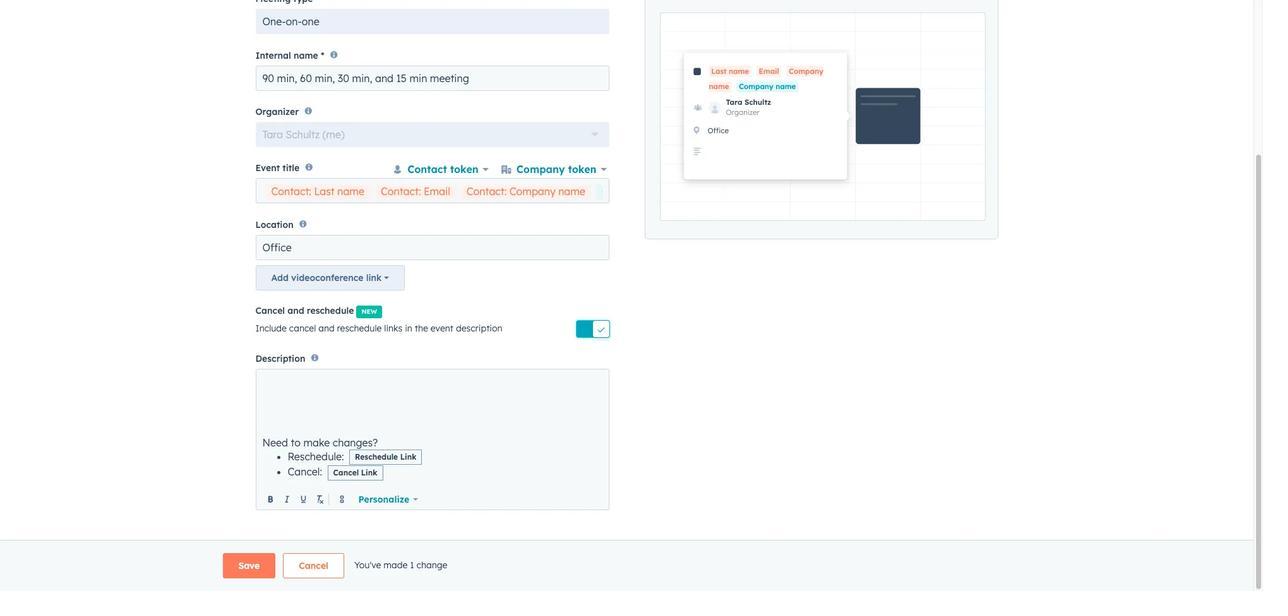 Task type: vqa. For each thing, say whether or not it's contained in the screenshot.
Phone
no



Task type: describe. For each thing, give the bounding box(es) containing it.
links
[[384, 323, 402, 334]]

internal name
[[255, 50, 318, 61]]

tara schultz (me)
[[262, 128, 345, 141]]

change
[[417, 559, 447, 571]]

token for contact token
[[450, 163, 479, 176]]

company: company name
[[602, 185, 729, 198]]

cancel button
[[283, 553, 344, 579]]

to
[[291, 436, 301, 449]]

cancel inside cancel button
[[299, 560, 328, 572]]

tara
[[262, 128, 283, 141]]

changes?
[[333, 436, 378, 449]]

save button
[[223, 553, 276, 579]]

contact
[[407, 163, 447, 176]]

event
[[431, 323, 453, 334]]

contact: for contact: company name
[[467, 185, 507, 198]]

name for contact: last name
[[337, 185, 364, 198]]

add
[[271, 272, 289, 283]]

cancel link
[[333, 468, 377, 478]]

contact: for contact: last name
[[271, 185, 311, 198]]

description
[[255, 353, 305, 364]]

token for company token
[[568, 163, 597, 176]]

cancel for cancel and reschedule
[[255, 305, 285, 316]]

you've made 1 change
[[354, 559, 447, 571]]

reschedule:
[[288, 450, 347, 463]]

name for contact: company name
[[558, 185, 585, 198]]

add videoconference link
[[271, 272, 382, 283]]

company:
[[602, 185, 650, 198]]

event
[[255, 163, 280, 174]]

last
[[314, 185, 335, 198]]

cancel for cancel link
[[333, 468, 359, 478]]

Internal name text field
[[255, 65, 609, 91]]

title
[[282, 163, 299, 174]]

reschedule
[[355, 452, 398, 462]]

1
[[410, 559, 414, 571]]

cancel and reschedule
[[255, 305, 354, 316]]

page section element
[[192, 553, 1061, 579]]

location
[[255, 219, 294, 230]]

(me)
[[322, 128, 345, 141]]

include cancel and reschedule links in the event description
[[255, 323, 502, 334]]

none text field inside event title element
[[263, 182, 734, 213]]

add videoconference link button
[[255, 265, 405, 290]]

company token button
[[499, 160, 609, 179]]

contact: for contact: email
[[381, 185, 421, 198]]

0 vertical spatial and
[[288, 305, 304, 316]]

link for reschedule:
[[400, 452, 416, 462]]

tara schultz (me) button
[[255, 122, 609, 147]]

organizer
[[255, 106, 299, 117]]



Task type: locate. For each thing, give the bounding box(es) containing it.
link down reschedule
[[361, 468, 377, 478]]

token
[[450, 163, 479, 176], [568, 163, 597, 176]]

personalize button
[[350, 491, 426, 508]]

name
[[294, 50, 318, 61], [337, 185, 364, 198], [558, 185, 585, 198], [702, 185, 729, 198]]

company inside popup button
[[516, 163, 565, 176]]

contact: down contact token
[[467, 185, 507, 198]]

contact: last name
[[271, 185, 364, 198]]

include
[[255, 323, 287, 334]]

None text field
[[255, 235, 609, 260]]

reschedule down new on the bottom of the page
[[337, 323, 382, 334]]

company
[[516, 163, 565, 176], [510, 185, 556, 198], [653, 185, 699, 198]]

1 token from the left
[[450, 163, 479, 176]]

company up contact: company name
[[516, 163, 565, 176]]

you've
[[354, 559, 381, 571]]

contact: down contact
[[381, 185, 421, 198]]

0 horizontal spatial contact:
[[271, 185, 311, 198]]

the
[[415, 323, 428, 334]]

0 horizontal spatial link
[[361, 468, 377, 478]]

cancel down changes?
[[333, 468, 359, 478]]

None text field
[[263, 182, 734, 213]]

link
[[400, 452, 416, 462], [361, 468, 377, 478]]

reschedule link
[[355, 452, 416, 462]]

link
[[366, 272, 382, 283]]

email
[[424, 185, 450, 198]]

and right cancel
[[318, 323, 335, 334]]

description
[[456, 323, 502, 334]]

1 contact: from the left
[[271, 185, 311, 198]]

2 token from the left
[[568, 163, 597, 176]]

1 horizontal spatial cancel
[[299, 560, 328, 572]]

2 horizontal spatial cancel
[[333, 468, 359, 478]]

reschedule
[[307, 305, 354, 316], [337, 323, 382, 334]]

0 vertical spatial cancel
[[255, 305, 285, 316]]

event title
[[255, 163, 299, 174]]

1 horizontal spatial token
[[568, 163, 597, 176]]

none text field containing contact: last name
[[263, 182, 734, 213]]

cancel
[[289, 323, 316, 334]]

internal
[[255, 50, 291, 61]]

1 horizontal spatial contact:
[[381, 185, 421, 198]]

1 horizontal spatial link
[[400, 452, 416, 462]]

company token
[[516, 163, 597, 176]]

company right company:
[[653, 185, 699, 198]]

0 vertical spatial link
[[400, 452, 416, 462]]

company for contact:
[[510, 185, 556, 198]]

new
[[362, 307, 377, 316]]

2 vertical spatial cancel
[[299, 560, 328, 572]]

name for company: company name
[[702, 185, 729, 198]]

personalize
[[358, 494, 409, 505]]

link right reschedule
[[400, 452, 416, 462]]

contact token
[[407, 163, 479, 176]]

schultz
[[286, 128, 320, 141]]

reschedule down add videoconference link popup button
[[307, 305, 354, 316]]

0 vertical spatial reschedule
[[307, 305, 354, 316]]

need
[[262, 436, 288, 449]]

event title element
[[255, 160, 734, 219]]

make
[[303, 436, 330, 449]]

cancel up include
[[255, 305, 285, 316]]

save
[[238, 560, 260, 572]]

0 horizontal spatial cancel
[[255, 305, 285, 316]]

cancel
[[255, 305, 285, 316], [333, 468, 359, 478], [299, 560, 328, 572]]

and up cancel
[[288, 305, 304, 316]]

2 horizontal spatial contact:
[[467, 185, 507, 198]]

1 vertical spatial reschedule
[[337, 323, 382, 334]]

contact token button
[[390, 160, 491, 179]]

and
[[288, 305, 304, 316], [318, 323, 335, 334]]

company down the company token popup button
[[510, 185, 556, 198]]

contact: down title
[[271, 185, 311, 198]]

1 vertical spatial link
[[361, 468, 377, 478]]

token up contact: company name
[[568, 163, 597, 176]]

contact: company name
[[467, 185, 585, 198]]

0 horizontal spatial token
[[450, 163, 479, 176]]

need to make changes?
[[262, 436, 378, 449]]

2 contact: from the left
[[381, 185, 421, 198]]

videoconference
[[291, 272, 364, 283]]

3 contact: from the left
[[467, 185, 507, 198]]

in
[[405, 323, 412, 334]]

token up email
[[450, 163, 479, 176]]

0 horizontal spatial and
[[288, 305, 304, 316]]

contact:
[[271, 185, 311, 198], [381, 185, 421, 198], [467, 185, 507, 198]]

contact: email
[[381, 185, 450, 198]]

link for cancel:
[[361, 468, 377, 478]]

made
[[384, 559, 408, 571]]

cancel left you've
[[299, 560, 328, 572]]

1 vertical spatial cancel
[[333, 468, 359, 478]]

company for company:
[[653, 185, 699, 198]]

location element
[[255, 235, 609, 290]]

1 horizontal spatial and
[[318, 323, 335, 334]]

1 vertical spatial and
[[318, 323, 335, 334]]

cancel:
[[288, 466, 325, 478]]

Meeting type text field
[[255, 9, 609, 34]]



